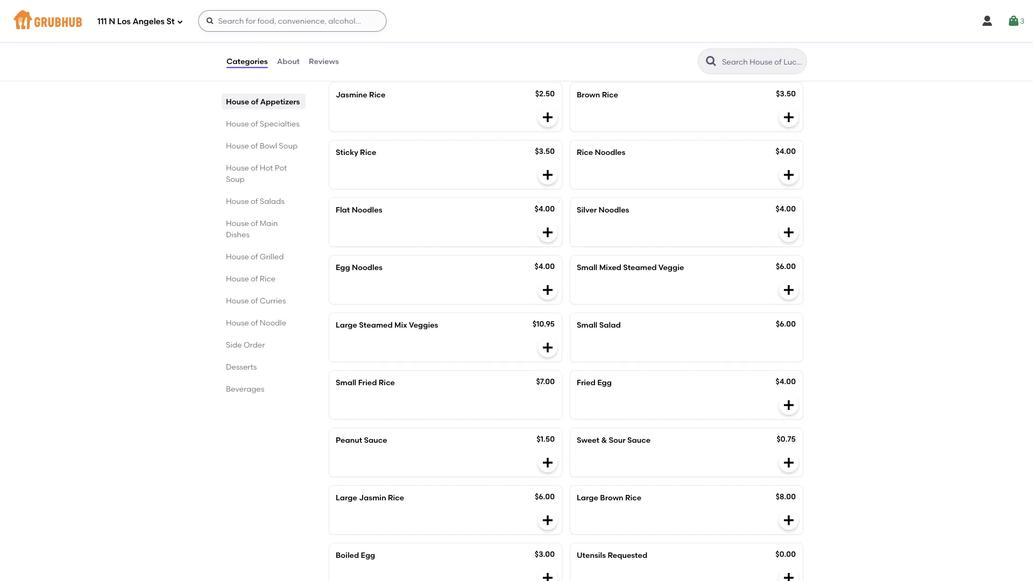 Task type: locate. For each thing, give the bounding box(es) containing it.
duck broth soup,bean spout with rice noodle and duck sliced. button
[[330, 0, 562, 24]]

angeles
[[133, 17, 165, 26]]

of for grilled
[[251, 252, 258, 261]]

of inside house of main dishes
[[251, 219, 258, 228]]

n
[[109, 17, 115, 26]]

house for house of curries
[[226, 296, 249, 305]]

duck right and
[[519, 0, 538, 1]]

small for small fried rice
[[336, 378, 357, 388]]

of inside house of hot pot soup
[[251, 163, 258, 172]]

of up house of bowl soup
[[251, 119, 258, 128]]

svg image for jasmine rice
[[542, 111, 555, 124]]

1 horizontal spatial sauce
[[628, 436, 651, 445]]

side order tab
[[226, 339, 302, 351]]

2 vertical spatial small
[[336, 378, 357, 388]]

3 button
[[1008, 11, 1025, 31]]

soup up house of salads
[[226, 174, 245, 184]]

0 vertical spatial egg
[[336, 263, 350, 272]]

8 house from the top
[[226, 274, 249, 283]]

$4.00 for egg noodles
[[535, 262, 555, 271]]

$4.00 for silver noodles
[[776, 204, 796, 214]]

svg image for silver noodles
[[783, 226, 796, 239]]

4 of from the top
[[251, 163, 258, 172]]

side
[[327, 46, 352, 60], [327, 61, 341, 69], [226, 340, 242, 349]]

order for side order
[[244, 340, 265, 349]]

1 vertical spatial soup
[[226, 174, 245, 184]]

9 house from the top
[[226, 296, 249, 305]]

side for side order
[[226, 340, 242, 349]]

2 vertical spatial $6.00
[[535, 493, 555, 502]]

spout
[[418, 0, 439, 1]]

1 vertical spatial $3.50
[[535, 147, 555, 156]]

boiled
[[336, 551, 359, 560]]

small for small salad
[[577, 321, 598, 330]]

$6.00 for small salad
[[776, 320, 796, 329]]

7 house from the top
[[226, 252, 249, 261]]

0 horizontal spatial duck
[[336, 0, 355, 1]]

$1.50
[[537, 435, 555, 444]]

of left 'bowl'
[[251, 141, 258, 150]]

noodles for rice noodles
[[595, 148, 626, 157]]

of for hot
[[251, 163, 258, 172]]

large steamed mix veggies
[[336, 321, 439, 330]]

0 vertical spatial soup
[[279, 141, 298, 150]]

0 horizontal spatial sauce
[[364, 436, 387, 445]]

flat noodles
[[336, 206, 383, 215]]

house of curries tab
[[226, 295, 302, 306]]

sauce right sour
[[628, 436, 651, 445]]

egg
[[336, 263, 350, 272], [598, 378, 612, 388], [361, 551, 375, 560]]

sweet & sour sauce
[[577, 436, 651, 445]]

house for house of rice
[[226, 274, 249, 283]]

of left grilled
[[251, 252, 258, 261]]

of for curries
[[251, 296, 258, 305]]

noodles for flat noodles
[[352, 206, 383, 215]]

house for house of noodle
[[226, 318, 249, 327]]

small
[[577, 263, 598, 272], [577, 321, 598, 330], [336, 378, 357, 388]]

noodles
[[595, 148, 626, 157], [352, 206, 383, 215], [599, 206, 630, 215], [352, 263, 383, 272]]

svg image for large jasmin rice
[[542, 514, 555, 527]]

2 vertical spatial side
[[226, 340, 242, 349]]

1 horizontal spatial fried
[[577, 378, 596, 388]]

house for house of hot pot soup
[[226, 163, 249, 172]]

house down house of rice
[[226, 296, 249, 305]]

house for house of appetizers
[[226, 97, 249, 106]]

requested
[[608, 551, 648, 560]]

0 horizontal spatial fried
[[358, 378, 377, 388]]

of left hot at top
[[251, 163, 258, 172]]

0 vertical spatial side
[[327, 46, 352, 60]]

2 duck from the left
[[519, 0, 538, 1]]

1 vertical spatial steamed
[[359, 321, 393, 330]]

1 horizontal spatial $3.50
[[777, 89, 796, 98]]

house inside house of main dishes
[[226, 219, 249, 228]]

1 duck from the left
[[336, 0, 355, 1]]

5 of from the top
[[251, 197, 258, 206]]

dishes
[[226, 230, 250, 239]]

soup right 'bowl'
[[279, 141, 298, 150]]

fried
[[358, 378, 377, 388], [577, 378, 596, 388]]

of left noodle
[[251, 318, 258, 327]]

duck up the sliced.
[[336, 0, 355, 1]]

order right reviews button
[[343, 61, 361, 69]]

1 vertical spatial brown
[[601, 494, 624, 503]]

0 vertical spatial small
[[577, 263, 598, 272]]

&
[[602, 436, 608, 445]]

st
[[167, 17, 175, 26]]

0 vertical spatial $6.00
[[776, 262, 796, 271]]

house up side order
[[226, 318, 249, 327]]

$4.00 for rice noodles
[[776, 147, 796, 156]]

search icon image
[[705, 55, 718, 68]]

1 vertical spatial $6.00
[[776, 320, 796, 329]]

of
[[251, 97, 259, 106], [251, 119, 258, 128], [251, 141, 258, 150], [251, 163, 258, 172], [251, 197, 258, 206], [251, 219, 258, 228], [251, 252, 258, 261], [251, 274, 258, 283], [251, 296, 258, 305], [251, 318, 258, 327]]

with
[[441, 0, 456, 1]]

1 fried from the left
[[358, 378, 377, 388]]

svg image for $1.50
[[542, 457, 555, 470]]

rice
[[458, 0, 474, 1], [369, 90, 386, 99], [602, 90, 619, 99], [360, 148, 377, 157], [577, 148, 594, 157], [260, 274, 276, 283], [379, 378, 395, 388], [388, 494, 405, 503], [626, 494, 642, 503]]

0 horizontal spatial $3.50
[[535, 147, 555, 156]]

house up dishes
[[226, 219, 249, 228]]

7 of from the top
[[251, 252, 258, 261]]

silver
[[577, 206, 597, 215]]

svg image for $10.95
[[542, 342, 555, 354]]

1 horizontal spatial egg
[[361, 551, 375, 560]]

svg image
[[1008, 15, 1021, 27], [542, 284, 555, 297], [542, 342, 555, 354], [542, 457, 555, 470], [783, 457, 796, 470], [542, 572, 555, 582], [783, 572, 796, 582]]

$0.75
[[777, 435, 796, 444]]

10 house from the top
[[226, 318, 249, 327]]

5 house from the top
[[226, 197, 249, 206]]

svg image for brown rice
[[783, 111, 796, 124]]

1 house from the top
[[226, 97, 249, 106]]

utensils
[[577, 551, 606, 560]]

0 vertical spatial steamed
[[624, 263, 657, 272]]

of down house of grilled
[[251, 274, 258, 283]]

egg for boiled egg
[[361, 551, 375, 560]]

house for house of specialties
[[226, 119, 249, 128]]

of left 'curries'
[[251, 296, 258, 305]]

1 of from the top
[[251, 97, 259, 106]]

house of main dishes
[[226, 219, 278, 239]]

house of specialties
[[226, 119, 300, 128]]

of for salads
[[251, 197, 258, 206]]

side inside tab
[[226, 340, 242, 349]]

0 horizontal spatial soup
[[226, 174, 245, 184]]

categories
[[227, 57, 268, 66]]

2 house from the top
[[226, 119, 249, 128]]

4 house from the top
[[226, 163, 249, 172]]

house left hot at top
[[226, 163, 249, 172]]

3 of from the top
[[251, 141, 258, 150]]

$3.50
[[777, 89, 796, 98], [535, 147, 555, 156]]

house of rice
[[226, 274, 276, 283]]

of left main
[[251, 219, 258, 228]]

large for large brown rice
[[577, 494, 599, 503]]

9 of from the top
[[251, 296, 258, 305]]

1 vertical spatial side
[[327, 61, 341, 69]]

large jasmin rice
[[336, 494, 405, 503]]

1 vertical spatial egg
[[598, 378, 612, 388]]

house down house of grilled
[[226, 274, 249, 283]]

6 house from the top
[[226, 219, 249, 228]]

appetizers
[[260, 97, 300, 106]]

2 vertical spatial egg
[[361, 551, 375, 560]]

house down dishes
[[226, 252, 249, 261]]

111 n los angeles st
[[97, 17, 175, 26]]

of up house of specialties
[[251, 97, 259, 106]]

noodle
[[476, 0, 501, 1]]

small mixed steamed veggie
[[577, 263, 685, 272]]

svg image
[[982, 15, 995, 27], [206, 17, 215, 25], [177, 19, 183, 25], [542, 111, 555, 124], [783, 111, 796, 124], [542, 169, 555, 182], [783, 169, 796, 182], [542, 226, 555, 239], [783, 226, 796, 239], [783, 284, 796, 297], [783, 399, 796, 412], [542, 514, 555, 527], [783, 514, 796, 527]]

0 vertical spatial $3.50
[[777, 89, 796, 98]]

$8.00
[[776, 493, 796, 502]]

grilled
[[260, 252, 284, 261]]

0 vertical spatial order
[[355, 46, 388, 60]]

$4.00 for fried egg
[[776, 377, 796, 386]]

beverages
[[226, 384, 265, 394]]

2 sauce from the left
[[628, 436, 651, 445]]

small fried rice
[[336, 378, 395, 388]]

house up house of main dishes
[[226, 197, 249, 206]]

house for house of bowl soup
[[226, 141, 249, 150]]

111
[[97, 17, 107, 26]]

large
[[336, 321, 358, 330], [336, 494, 358, 503], [577, 494, 599, 503]]

broth
[[356, 0, 376, 1]]

house up house of bowl soup
[[226, 119, 249, 128]]

house of appetizers
[[226, 97, 300, 106]]

3 house from the top
[[226, 141, 249, 150]]

1 horizontal spatial duck
[[519, 0, 538, 1]]

soup
[[279, 141, 298, 150], [226, 174, 245, 184]]

2 horizontal spatial egg
[[598, 378, 612, 388]]

order up jasmine rice
[[355, 46, 388, 60]]

steamed right mixed
[[624, 263, 657, 272]]

house left 'bowl'
[[226, 141, 249, 150]]

of for bowl
[[251, 141, 258, 150]]

large brown rice
[[577, 494, 642, 503]]

boiled egg
[[336, 551, 375, 560]]

steamed
[[624, 263, 657, 272], [359, 321, 393, 330]]

of left salads
[[251, 197, 258, 206]]

0 horizontal spatial egg
[[336, 263, 350, 272]]

house of grilled
[[226, 252, 284, 261]]

egg for fried egg
[[598, 378, 612, 388]]

soup,bean
[[378, 0, 417, 1]]

steamed left mix
[[359, 321, 393, 330]]

order down house of noodle
[[244, 340, 265, 349]]

sauce right peanut
[[364, 436, 387, 445]]

house of hot pot soup tab
[[226, 162, 302, 185]]

2 of from the top
[[251, 119, 258, 128]]

desserts
[[226, 362, 257, 372]]

order inside tab
[[244, 340, 265, 349]]

10 of from the top
[[251, 318, 258, 327]]

hot
[[260, 163, 273, 172]]

pot
[[275, 163, 287, 172]]

2 vertical spatial order
[[244, 340, 265, 349]]

veggies
[[409, 321, 439, 330]]

$6.00
[[776, 262, 796, 271], [776, 320, 796, 329], [535, 493, 555, 502]]

svg image for small mixed steamed veggie
[[783, 284, 796, 297]]

$10.95
[[533, 320, 555, 329]]

rice inside tab
[[260, 274, 276, 283]]

house up house of specialties
[[226, 97, 249, 106]]

beverages tab
[[226, 383, 302, 395]]

of for specialties
[[251, 119, 258, 128]]

$4.00
[[776, 147, 796, 156], [535, 204, 555, 214], [776, 204, 796, 214], [535, 262, 555, 271], [776, 377, 796, 386]]

$7.00
[[537, 377, 555, 386]]

8 of from the top
[[251, 274, 258, 283]]

about button
[[277, 42, 301, 81]]

$3.00
[[535, 550, 555, 559]]

6 of from the top
[[251, 219, 258, 228]]

house for house of salads
[[226, 197, 249, 206]]

house inside house of hot pot soup
[[226, 163, 249, 172]]

1 vertical spatial small
[[577, 321, 598, 330]]

house of curries
[[226, 296, 286, 305]]

svg image for $0.00
[[783, 572, 796, 582]]



Task type: describe. For each thing, give the bounding box(es) containing it.
svg image for large brown rice
[[783, 514, 796, 527]]

fried egg
[[577, 378, 612, 388]]

house of main dishes tab
[[226, 218, 302, 240]]

$3.50 for brown rice
[[777, 89, 796, 98]]

mixed
[[600, 263, 622, 272]]

rice inside duck broth soup,bean spout with rice noodle and duck sliced.
[[458, 0, 474, 1]]

desserts tab
[[226, 361, 302, 373]]

large for large steamed mix veggies
[[336, 321, 358, 330]]

jasmine
[[336, 90, 368, 99]]

reviews button
[[309, 42, 340, 81]]

house of bowl soup tab
[[226, 140, 302, 151]]

peanut sauce
[[336, 436, 387, 445]]

$0.00
[[776, 550, 796, 559]]

small for small mixed steamed veggie
[[577, 263, 598, 272]]

svg image for $0.75
[[783, 457, 796, 470]]

noodles for silver noodles
[[599, 206, 630, 215]]

of for rice
[[251, 274, 258, 283]]

main navigation navigation
[[0, 0, 1034, 42]]

house of specialties tab
[[226, 118, 302, 129]]

curries
[[260, 296, 286, 305]]

Search for food, convenience, alcohol... search field
[[198, 10, 387, 32]]

mix
[[395, 321, 408, 330]]

of for appetizers
[[251, 97, 259, 106]]

sticky rice
[[336, 148, 377, 157]]

house of grilled tab
[[226, 251, 302, 262]]

svg image for $3.00
[[542, 572, 555, 582]]

$6.00 for small mixed steamed veggie
[[776, 262, 796, 271]]

house of noodle tab
[[226, 317, 302, 328]]

0 vertical spatial brown
[[577, 90, 601, 99]]

noodle
[[260, 318, 287, 327]]

salads
[[260, 197, 285, 206]]

svg image for $4.00
[[542, 284, 555, 297]]

house for house of grilled
[[226, 252, 249, 261]]

house of appetizers tab
[[226, 96, 302, 107]]

1 vertical spatial order
[[343, 61, 361, 69]]

house of bowl soup
[[226, 141, 298, 150]]

jasmine rice
[[336, 90, 386, 99]]

bowl
[[260, 141, 277, 150]]

sour
[[609, 436, 626, 445]]

house for house of main dishes
[[226, 219, 249, 228]]

categories button
[[226, 42, 269, 81]]

side order
[[226, 340, 265, 349]]

house of salads
[[226, 197, 285, 206]]

peanut
[[336, 436, 362, 445]]

of for main
[[251, 219, 258, 228]]

$2.50
[[536, 89, 555, 98]]

1 horizontal spatial soup
[[279, 141, 298, 150]]

rice noodles
[[577, 148, 626, 157]]

of for noodle
[[251, 318, 258, 327]]

house of hot pot soup
[[226, 163, 287, 184]]

2 fried from the left
[[577, 378, 596, 388]]

svg image inside 3 button
[[1008, 15, 1021, 27]]

$4.00 for flat noodles
[[535, 204, 555, 214]]

3
[[1021, 16, 1025, 25]]

house of noodle
[[226, 318, 287, 327]]

specialties
[[260, 119, 300, 128]]

svg image for sticky rice
[[542, 169, 555, 182]]

large for large jasmin rice
[[336, 494, 358, 503]]

los
[[117, 17, 131, 26]]

svg image for rice noodles
[[783, 169, 796, 182]]

utensils requested
[[577, 551, 648, 560]]

svg image for fried egg
[[783, 399, 796, 412]]

salad
[[600, 321, 621, 330]]

jasmin
[[359, 494, 386, 503]]

sliced.
[[336, 3, 359, 12]]

brown rice
[[577, 90, 619, 99]]

reviews
[[309, 57, 339, 66]]

small salad
[[577, 321, 621, 330]]

silver noodles
[[577, 206, 630, 215]]

side for side order side order
[[327, 46, 352, 60]]

order for side order side order
[[355, 46, 388, 60]]

veggie
[[659, 263, 685, 272]]

side order side order
[[327, 46, 388, 69]]

flat
[[336, 206, 350, 215]]

$6.00 for large jasmin rice
[[535, 493, 555, 502]]

about
[[277, 57, 300, 66]]

noodles for egg noodles
[[352, 263, 383, 272]]

house of rice tab
[[226, 273, 302, 284]]

1 horizontal spatial steamed
[[624, 263, 657, 272]]

and
[[503, 0, 517, 1]]

sweet
[[577, 436, 600, 445]]

main
[[260, 219, 278, 228]]

1 sauce from the left
[[364, 436, 387, 445]]

$3.50 for sticky rice
[[535, 147, 555, 156]]

Search House of Luck Thai BBQ search field
[[722, 57, 804, 67]]

sticky
[[336, 148, 359, 157]]

svg image for flat noodles
[[542, 226, 555, 239]]

0 horizontal spatial steamed
[[359, 321, 393, 330]]

soup inside house of hot pot soup
[[226, 174, 245, 184]]

egg noodles
[[336, 263, 383, 272]]

duck broth soup,bean spout with rice noodle and duck sliced.
[[336, 0, 538, 12]]

house of salads tab
[[226, 195, 302, 207]]



Task type: vqa. For each thing, say whether or not it's contained in the screenshot.
Silver Noodles's Noodles
yes



